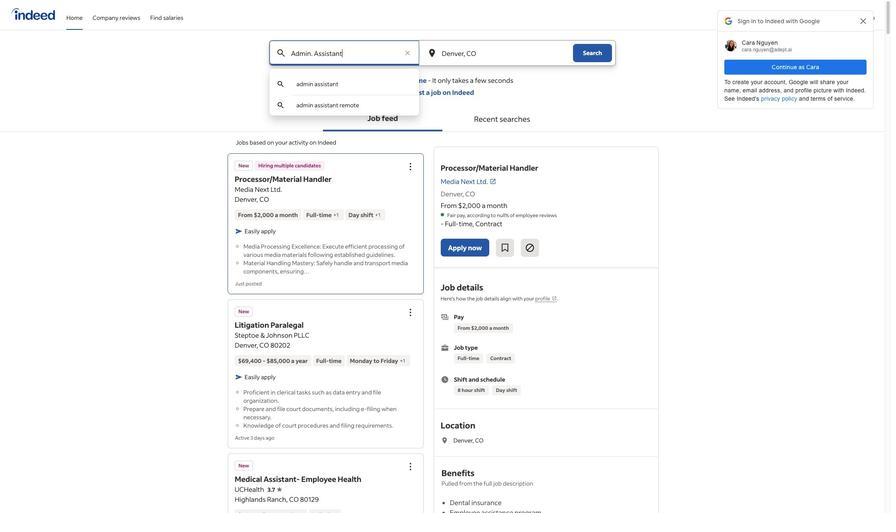 Task type: vqa. For each thing, say whether or not it's contained in the screenshot.
Clear what input icon
yes



Task type: locate. For each thing, give the bounding box(es) containing it.
3.7 out of five stars rating image
[[268, 486, 282, 494]]

main content
[[0, 40, 885, 513]]

Edit location text field
[[440, 41, 557, 66]]

media next ltd. (opens in a new tab) image
[[490, 178, 497, 185]]

tab list
[[0, 107, 885, 132]]

search suggestions list box
[[270, 74, 419, 116]]

job preferences (opens in a new window) image
[[552, 296, 557, 301]]

save this job image
[[500, 243, 510, 253]]

job actions for processor/material handler is collapsed image
[[406, 162, 415, 172]]

search: Job title, keywords, or company text field
[[290, 41, 399, 66]]

not interested image
[[525, 243, 535, 253]]

clear what input image
[[403, 49, 412, 57]]

None search field
[[263, 40, 623, 116]]



Task type: describe. For each thing, give the bounding box(es) containing it.
job actions for medical assistant- employee health is collapsed image
[[406, 462, 415, 472]]

job actions for litigation paralegal is collapsed image
[[406, 308, 415, 318]]



